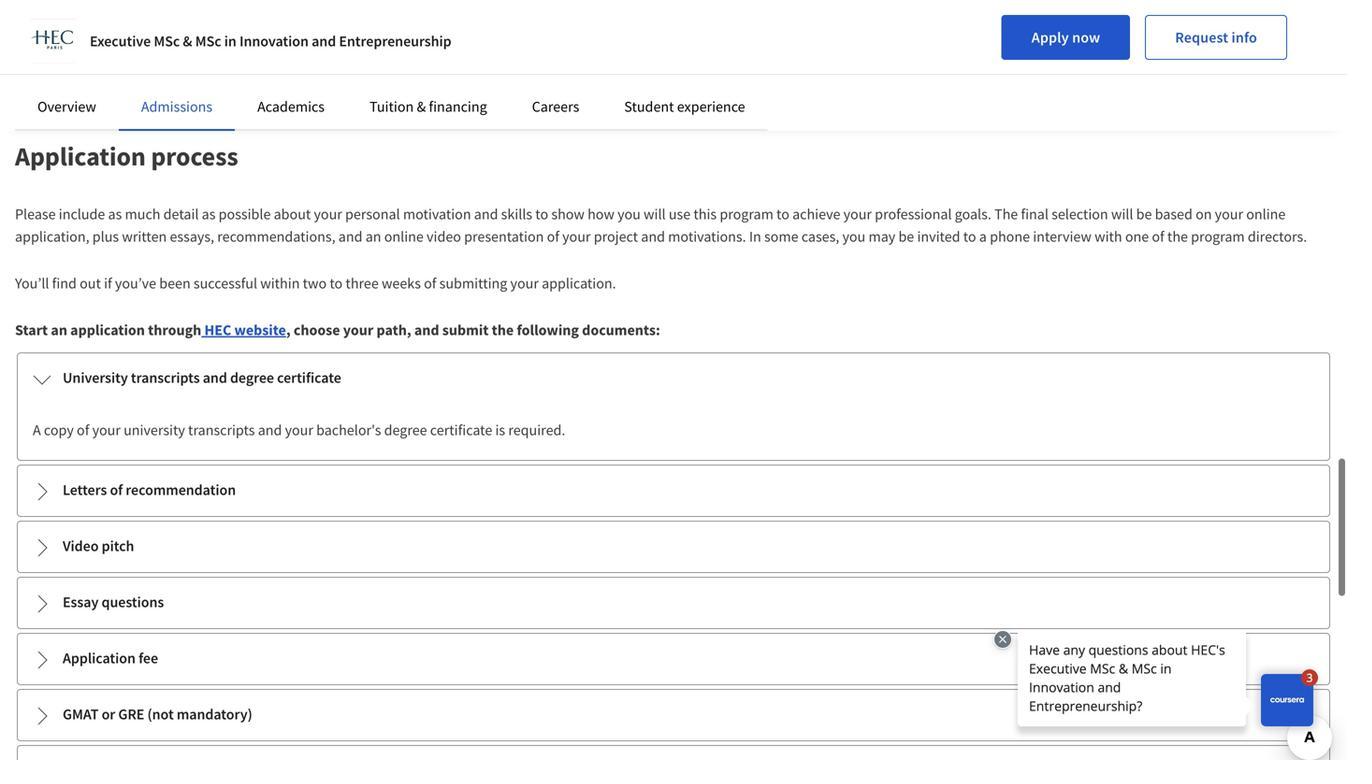 Task type: locate. For each thing, give the bounding box(es) containing it.
tuition
[[370, 97, 414, 116]]

application inside 'dropdown button'
[[63, 649, 136, 668]]

how
[[588, 205, 615, 224]]

0 vertical spatial an
[[366, 227, 381, 246]]

2 as from the left
[[202, 205, 216, 224]]

directors.
[[1248, 227, 1307, 246]]

msc right executive
[[154, 32, 180, 51]]

1 will from the left
[[644, 205, 666, 224]]

as up plus
[[108, 205, 122, 224]]

0 horizontal spatial the
[[492, 321, 514, 340]]

(not
[[147, 706, 174, 724]]

the right submit
[[492, 321, 514, 340]]

start an application through hec website , choose your path, and submit the following documents:
[[15, 321, 660, 340]]

executive
[[90, 32, 151, 51]]

and down hec
[[203, 369, 227, 387]]

0 vertical spatial degree
[[230, 369, 274, 387]]

following
[[517, 321, 579, 340]]

0 horizontal spatial be
[[899, 227, 914, 246]]

invited
[[917, 227, 961, 246]]

0 vertical spatial online
[[1247, 205, 1286, 224]]

an
[[366, 227, 381, 246], [51, 321, 67, 340]]

you'll
[[15, 274, 49, 293]]

& right tuition
[[417, 97, 426, 116]]

application fee button
[[18, 634, 1330, 685]]

is
[[495, 421, 505, 440]]

personal
[[345, 205, 400, 224]]

1 horizontal spatial will
[[1112, 205, 1134, 224]]

request
[[1176, 28, 1229, 47]]

0 vertical spatial &
[[183, 32, 192, 51]]

letters of recommendation
[[63, 481, 236, 500]]

application
[[15, 140, 146, 173], [63, 649, 136, 668]]

1 vertical spatial an
[[51, 321, 67, 340]]

letters of recommendation button
[[18, 466, 1330, 517]]

0 horizontal spatial you
[[618, 205, 641, 224]]

based
[[1155, 205, 1193, 224]]

1 vertical spatial the
[[492, 321, 514, 340]]

weeks
[[382, 274, 421, 293]]

0 horizontal spatial msc
[[154, 32, 180, 51]]

one
[[1126, 227, 1149, 246]]

you up project
[[618, 205, 641, 224]]

video
[[63, 537, 99, 556]]

1 vertical spatial transcripts
[[188, 421, 255, 440]]

you left may
[[843, 227, 866, 246]]

will left use
[[644, 205, 666, 224]]

the down based
[[1168, 227, 1188, 246]]

1 horizontal spatial &
[[417, 97, 426, 116]]

application left fee
[[63, 649, 136, 668]]

use
[[669, 205, 691, 224]]

recommendations,
[[217, 227, 336, 246]]

apply now
[[1032, 28, 1101, 47]]

1 vertical spatial &
[[417, 97, 426, 116]]

project
[[594, 227, 638, 246]]

& left in
[[183, 32, 192, 51]]

be
[[1137, 205, 1152, 224], [899, 227, 914, 246]]

msc left in
[[195, 32, 221, 51]]

1 horizontal spatial the
[[1168, 227, 1188, 246]]

be down professional
[[899, 227, 914, 246]]

transcripts down the university transcripts and degree certificate
[[188, 421, 255, 440]]

please include as much detail as possible about your personal motivation and skills to show how you will use this program to achieve your professional goals.  the final selection will be based on your online application, plus written essays, recommendations, and an online video presentation of your project and motivations. in some cases, you may be invited to a phone interview with one of the program directors.
[[15, 205, 1307, 246]]

degree
[[230, 369, 274, 387], [384, 421, 427, 440]]

an right start
[[51, 321, 67, 340]]

,
[[286, 321, 291, 340]]

copy
[[44, 421, 74, 440]]

0 vertical spatial transcripts
[[131, 369, 200, 387]]

0 horizontal spatial &
[[183, 32, 192, 51]]

transcripts down through
[[131, 369, 200, 387]]

financing
[[429, 97, 487, 116]]

certificate down choose
[[277, 369, 341, 387]]

certificate
[[277, 369, 341, 387], [430, 421, 492, 440]]

0 horizontal spatial degree
[[230, 369, 274, 387]]

request info
[[1176, 28, 1258, 47]]

0 horizontal spatial as
[[108, 205, 122, 224]]

the
[[995, 205, 1018, 224]]

and inside university transcripts and degree certificate dropdown button
[[203, 369, 227, 387]]

2 will from the left
[[1112, 205, 1134, 224]]

0 horizontal spatial program
[[720, 205, 774, 224]]

student
[[624, 97, 674, 116]]

your left path,
[[343, 321, 374, 340]]

been
[[159, 274, 191, 293]]

your right copy
[[92, 421, 121, 440]]

1 vertical spatial certificate
[[430, 421, 492, 440]]

program
[[720, 205, 774, 224], [1191, 227, 1245, 246]]

three
[[346, 274, 379, 293]]

two
[[303, 274, 327, 293]]

your left bachelor's
[[285, 421, 313, 440]]

online down personal
[[384, 227, 424, 246]]

video
[[427, 227, 461, 246]]

1 vertical spatial program
[[1191, 227, 1245, 246]]

1 vertical spatial you
[[843, 227, 866, 246]]

online up directors.
[[1247, 205, 1286, 224]]

the inside please include as much detail as possible about your personal motivation and skills to show how you will use this program to achieve your professional goals.  the final selection will be based on your online application, plus written essays, recommendations, and an online video presentation of your project and motivations. in some cases, you may be invited to a phone interview with one of the program directors.
[[1168, 227, 1188, 246]]

much
[[125, 205, 160, 224]]

application down overview
[[15, 140, 146, 173]]

hec paris logo image
[[30, 19, 75, 64]]

application for application process
[[15, 140, 146, 173]]

program up in
[[720, 205, 774, 224]]

video pitch
[[63, 537, 134, 556]]

application for application fee
[[63, 649, 136, 668]]

program down on
[[1191, 227, 1245, 246]]

1 horizontal spatial an
[[366, 227, 381, 246]]

gmat
[[63, 706, 99, 724]]

essay
[[63, 593, 99, 612]]

0 vertical spatial certificate
[[277, 369, 341, 387]]

0 horizontal spatial will
[[644, 205, 666, 224]]

some
[[764, 227, 799, 246]]

0 vertical spatial be
[[1137, 205, 1152, 224]]

in
[[224, 32, 237, 51]]

degree right bachelor's
[[384, 421, 427, 440]]

to
[[536, 205, 549, 224], [777, 205, 790, 224], [964, 227, 977, 246], [330, 274, 343, 293]]

written
[[122, 227, 167, 246]]

1 vertical spatial online
[[384, 227, 424, 246]]

msc
[[154, 32, 180, 51], [195, 32, 221, 51]]

0 horizontal spatial an
[[51, 321, 67, 340]]

application,
[[15, 227, 89, 246]]

1 vertical spatial application
[[63, 649, 136, 668]]

mandatory)
[[177, 706, 252, 724]]

website
[[234, 321, 286, 340]]

you
[[618, 205, 641, 224], [843, 227, 866, 246]]

goals.
[[955, 205, 992, 224]]

0 vertical spatial the
[[1168, 227, 1188, 246]]

as right the detail
[[202, 205, 216, 224]]

will up with
[[1112, 205, 1134, 224]]

1 horizontal spatial as
[[202, 205, 216, 224]]

1 horizontal spatial msc
[[195, 32, 221, 51]]

0 vertical spatial application
[[15, 140, 146, 173]]

pitch
[[102, 537, 134, 556]]

transcripts
[[131, 369, 200, 387], [188, 421, 255, 440]]

degree down website
[[230, 369, 274, 387]]

certificate left is
[[430, 421, 492, 440]]

1 horizontal spatial be
[[1137, 205, 1152, 224]]

entrepreneurship
[[339, 32, 452, 51]]

an down personal
[[366, 227, 381, 246]]

successful
[[194, 274, 257, 293]]

if
[[104, 274, 112, 293]]

questions
[[102, 593, 164, 612]]

of right letters
[[110, 481, 123, 500]]

submit
[[442, 321, 489, 340]]

fee
[[139, 649, 158, 668]]

0 horizontal spatial online
[[384, 227, 424, 246]]

to right two
[[330, 274, 343, 293]]

0 horizontal spatial certificate
[[277, 369, 341, 387]]

of right weeks
[[424, 274, 436, 293]]

0 vertical spatial program
[[720, 205, 774, 224]]

of
[[547, 227, 560, 246], [1152, 227, 1165, 246], [424, 274, 436, 293], [77, 421, 89, 440], [110, 481, 123, 500]]

1 vertical spatial degree
[[384, 421, 427, 440]]

your
[[314, 205, 342, 224], [844, 205, 872, 224], [1215, 205, 1244, 224], [563, 227, 591, 246], [510, 274, 539, 293], [343, 321, 374, 340], [92, 421, 121, 440], [285, 421, 313, 440]]

be up one
[[1137, 205, 1152, 224]]

the
[[1168, 227, 1188, 246], [492, 321, 514, 340]]

required.
[[508, 421, 566, 440]]



Task type: vqa. For each thing, say whether or not it's contained in the screenshot.
'Start'
yes



Task type: describe. For each thing, give the bounding box(es) containing it.
your up may
[[844, 205, 872, 224]]

application.
[[542, 274, 616, 293]]

1 horizontal spatial degree
[[384, 421, 427, 440]]

essay questions
[[63, 593, 164, 612]]

to up some
[[777, 205, 790, 224]]

certificate inside dropdown button
[[277, 369, 341, 387]]

of right one
[[1152, 227, 1165, 246]]

1 msc from the left
[[154, 32, 180, 51]]

to left the a on the top of page
[[964, 227, 977, 246]]

overview link
[[37, 97, 96, 116]]

video pitch button
[[18, 522, 1330, 573]]

professional
[[875, 205, 952, 224]]

to right skills
[[536, 205, 549, 224]]

request info button
[[1146, 15, 1288, 60]]

submitting
[[439, 274, 508, 293]]

essay questions button
[[18, 578, 1330, 629]]

a copy of your university transcripts and your bachelor's degree certificate is required.
[[33, 421, 566, 440]]

student experience
[[624, 97, 745, 116]]

innovation
[[240, 32, 309, 51]]

hec website link
[[201, 321, 286, 340]]

info
[[1232, 28, 1258, 47]]

and right path,
[[414, 321, 439, 340]]

of inside "dropdown button"
[[110, 481, 123, 500]]

1 vertical spatial be
[[899, 227, 914, 246]]

admissions
[[141, 97, 213, 116]]

tuition & financing link
[[370, 97, 487, 116]]

you've
[[115, 274, 156, 293]]

executive msc & msc in innovation and entrepreneurship
[[90, 32, 452, 51]]

university transcripts and degree certificate
[[63, 369, 341, 387]]

application
[[70, 321, 145, 340]]

bachelor's
[[316, 421, 381, 440]]

admissions link
[[141, 97, 213, 116]]

gre
[[118, 706, 144, 724]]

experience
[[677, 97, 745, 116]]

an inside please include as much detail as possible about your personal motivation and skills to show how you will use this program to achieve your professional goals.  the final selection will be based on your online application, plus written essays, recommendations, and an online video presentation of your project and motivations. in some cases, you may be invited to a phone interview with one of the program directors.
[[366, 227, 381, 246]]

careers
[[532, 97, 579, 116]]

degree inside dropdown button
[[230, 369, 274, 387]]

1 as from the left
[[108, 205, 122, 224]]

this
[[694, 205, 717, 224]]

in
[[749, 227, 761, 246]]

phone
[[990, 227, 1030, 246]]

skills
[[501, 205, 533, 224]]

interview
[[1033, 227, 1092, 246]]

of down the show
[[547, 227, 560, 246]]

path,
[[377, 321, 411, 340]]

1 horizontal spatial certificate
[[430, 421, 492, 440]]

process
[[151, 140, 238, 173]]

include
[[59, 205, 105, 224]]

1 horizontal spatial you
[[843, 227, 866, 246]]

student experience link
[[624, 97, 745, 116]]

and right project
[[641, 227, 665, 246]]

please
[[15, 205, 56, 224]]

1 horizontal spatial program
[[1191, 227, 1245, 246]]

cases,
[[802, 227, 840, 246]]

with
[[1095, 227, 1123, 246]]

your right about
[[314, 205, 342, 224]]

plus
[[92, 227, 119, 246]]

2 msc from the left
[[195, 32, 221, 51]]

choose
[[294, 321, 340, 340]]

gmat or gre (not mandatory)
[[63, 706, 252, 724]]

documents:
[[582, 321, 660, 340]]

find
[[52, 274, 77, 293]]

and right innovation
[[312, 32, 336, 51]]

overview
[[37, 97, 96, 116]]

your down the presentation
[[510, 274, 539, 293]]

presentation
[[464, 227, 544, 246]]

motivations.
[[668, 227, 746, 246]]

achieve
[[793, 205, 841, 224]]

application fee
[[63, 649, 158, 668]]

final
[[1021, 205, 1049, 224]]

and down personal
[[339, 227, 363, 246]]

your down the show
[[563, 227, 591, 246]]

gmat or gre (not mandatory) button
[[18, 691, 1330, 741]]

your right on
[[1215, 205, 1244, 224]]

may
[[869, 227, 896, 246]]

now
[[1072, 28, 1101, 47]]

motivation
[[403, 205, 471, 224]]

on
[[1196, 205, 1212, 224]]

start
[[15, 321, 48, 340]]

and left bachelor's
[[258, 421, 282, 440]]

of right copy
[[77, 421, 89, 440]]

university
[[63, 369, 128, 387]]

out
[[80, 274, 101, 293]]

or
[[102, 706, 115, 724]]

through
[[148, 321, 201, 340]]

university
[[124, 421, 185, 440]]

tuition & financing
[[370, 97, 487, 116]]

careers link
[[532, 97, 579, 116]]

academics
[[257, 97, 325, 116]]

hec
[[204, 321, 231, 340]]

detail
[[163, 205, 199, 224]]

you'll find out if you've been successful within two to three weeks of submitting your application.
[[15, 274, 616, 293]]

transcripts inside dropdown button
[[131, 369, 200, 387]]

letters
[[63, 481, 107, 500]]

a
[[980, 227, 987, 246]]

0 vertical spatial you
[[618, 205, 641, 224]]

apply now button
[[1002, 15, 1131, 60]]

essays,
[[170, 227, 214, 246]]

within
[[260, 274, 300, 293]]

show
[[551, 205, 585, 224]]

about
[[274, 205, 311, 224]]

and up the presentation
[[474, 205, 498, 224]]

1 horizontal spatial online
[[1247, 205, 1286, 224]]



